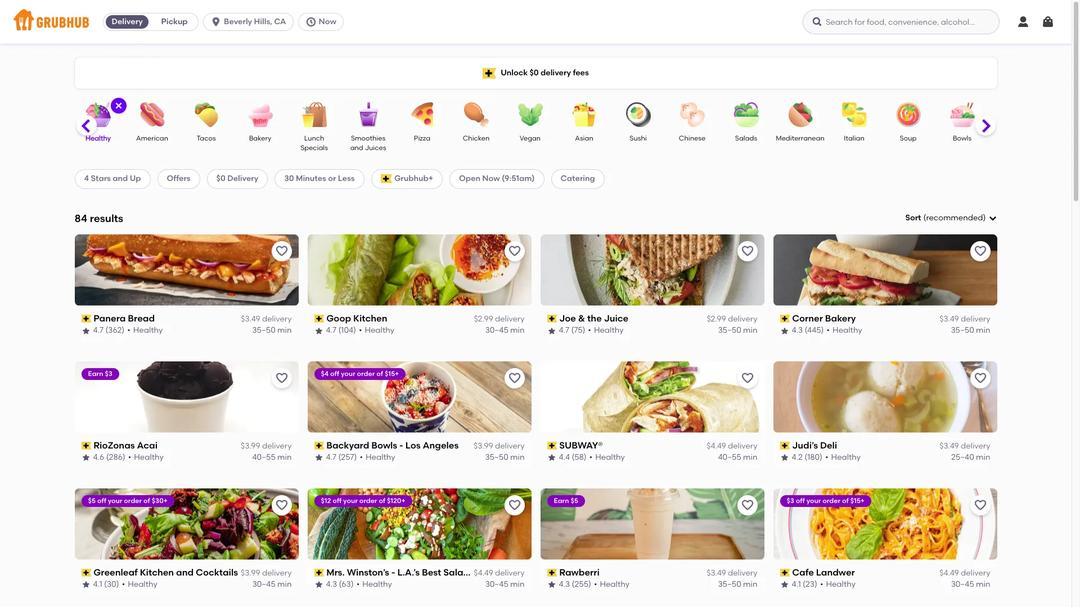 Task type: describe. For each thing, give the bounding box(es) containing it.
goop kitchen logo image
[[308, 235, 532, 306]]

smoothies and juices
[[350, 135, 386, 152]]

• healthy for goop kitchen
[[359, 326, 395, 336]]

30–45 min for cafe landwer
[[952, 580, 991, 590]]

1 horizontal spatial &
[[578, 313, 585, 324]]

corner bakery logo image
[[774, 235, 998, 306]]

and for 4 stars and up
[[113, 174, 128, 184]]

your for mrs.
[[343, 497, 358, 505]]

less
[[338, 174, 355, 184]]

the
[[588, 313, 602, 324]]

(63)
[[339, 580, 354, 590]]

vegan
[[520, 135, 541, 142]]

joe & the juice
[[560, 313, 629, 324]]

ca
[[274, 17, 286, 26]]

healthy for joe & the juice
[[594, 326, 624, 336]]

goop
[[327, 313, 351, 324]]

$3.49 for bread
[[241, 315, 260, 324]]

(104)
[[338, 326, 356, 336]]

healthy down healthy image
[[86, 135, 111, 142]]

min for judi's deli
[[977, 453, 991, 463]]

)
[[984, 213, 986, 223]]

• for cafe landwer
[[821, 580, 824, 590]]

panera bread
[[94, 313, 155, 324]]

beverly
[[224, 17, 252, 26]]

fees
[[573, 68, 589, 78]]

$12 off your order of $120+
[[321, 497, 406, 505]]

$4 off your order of $15+
[[321, 370, 399, 378]]

min for cafe landwer
[[977, 580, 991, 590]]

4
[[84, 174, 89, 184]]

35–50 min for panera bread
[[252, 326, 292, 336]]

salads image
[[727, 102, 766, 127]]

catering
[[561, 174, 595, 184]]

min for subway®
[[744, 453, 758, 463]]

$3.99 for backyard bowls - los angeles
[[474, 442, 493, 451]]

star icon image for greenleaf kitchen and cocktails
[[81, 581, 90, 590]]

(362)
[[105, 326, 125, 336]]

american
[[136, 135, 168, 142]]

of for los
[[377, 370, 383, 378]]

grubhub plus flag logo image for grubhub+
[[381, 175, 392, 184]]

joe & the juice logo image
[[541, 235, 765, 306]]

kitchen for greenleaf
[[140, 568, 174, 578]]

delivery for joe & the juice
[[728, 315, 758, 324]]

mrs. winston's - l.a.'s best salad & juice bar (century city) logo image
[[308, 489, 532, 560]]

panera
[[94, 313, 126, 324]]

asian image
[[565, 102, 604, 127]]

• healthy for greenleaf kitchen and cocktails
[[122, 580, 157, 590]]

italian
[[844, 135, 865, 142]]

earn for rawberri
[[554, 497, 569, 505]]

delivery for cafe landwer
[[961, 569, 991, 578]]

judi's
[[793, 441, 818, 451]]

bread
[[128, 313, 155, 324]]

vegan image
[[511, 102, 550, 127]]

deli
[[821, 441, 838, 451]]

healthy for judi's deli
[[832, 453, 861, 463]]

• for goop kitchen
[[359, 326, 362, 336]]

off for backyard
[[330, 370, 339, 378]]

city)
[[566, 568, 588, 578]]

pizza image
[[403, 102, 442, 127]]

earn $5
[[554, 497, 579, 505]]

earn $3
[[88, 370, 113, 378]]

$4.49 delivery for subway®
[[707, 442, 758, 451]]

results
[[90, 212, 123, 225]]

4.7 (75)
[[559, 326, 586, 336]]

4.1 (30)
[[93, 580, 119, 590]]

4.6
[[93, 453, 104, 463]]

goop kitchen
[[327, 313, 387, 324]]

sushi image
[[619, 102, 658, 127]]

40–55 min for subway®
[[718, 453, 758, 463]]

or
[[328, 174, 336, 184]]

subscription pass image for backyard
[[314, 442, 324, 450]]

lunch
[[304, 135, 324, 142]]

bakery image
[[241, 102, 280, 127]]

• for greenleaf kitchen and cocktails
[[122, 580, 125, 590]]

delivery for riozonas acai
[[262, 442, 292, 451]]

$3.99 for riozonas acai
[[241, 442, 260, 451]]

4.3 for corner
[[792, 326, 803, 336]]

30–45 for greenleaf kitchen and cocktails
[[253, 580, 276, 590]]

order for winston's
[[359, 497, 377, 505]]

juices
[[365, 144, 386, 152]]

35–50 min for backyard bowls - los angeles
[[485, 453, 525, 463]]

$4.49 delivery for mrs. winston's - l.a.'s best salad & juice bar (century city)
[[474, 569, 525, 578]]

35–50 min for joe & the juice
[[718, 326, 758, 336]]

lunch specials
[[301, 135, 328, 152]]

rawberri logo image
[[541, 489, 765, 560]]

svg image inside field
[[989, 214, 998, 223]]

35–50 for backyard bowls - los angeles
[[485, 453, 509, 463]]

4.3 (445)
[[792, 326, 824, 336]]

mediterranean image
[[781, 102, 820, 127]]

riozonas acai
[[94, 441, 158, 451]]

4.7 (104)
[[326, 326, 356, 336]]

soup
[[900, 135, 917, 142]]

4.4 (58)
[[559, 453, 587, 463]]

grubhub+
[[394, 174, 433, 184]]

1 vertical spatial juice
[[481, 568, 505, 578]]

sort ( recommended )
[[906, 213, 986, 223]]

specials
[[301, 144, 328, 152]]

delivery for greenleaf kitchen and cocktails
[[262, 569, 292, 578]]

and for greenleaf kitchen and cocktails
[[176, 568, 194, 578]]

subscription pass image for corner
[[780, 315, 790, 323]]

smoothies
[[351, 135, 386, 142]]

30 minutes or less
[[284, 174, 355, 184]]

delivery for judi's deli
[[961, 442, 991, 451]]

your for greenleaf
[[108, 497, 122, 505]]

smoothies and juices image
[[349, 102, 388, 127]]

off for cafe
[[796, 497, 805, 505]]

grubhub plus flag logo image for unlock $0 delivery fees
[[483, 68, 496, 79]]

healthy image
[[79, 102, 118, 127]]

healthy for cafe landwer
[[826, 580, 856, 590]]

healthy for riozonas acai
[[134, 453, 164, 463]]

cafe landwer logo image
[[774, 489, 998, 560]]

84
[[75, 212, 87, 225]]

(180)
[[805, 453, 823, 463]]

• for riozonas acai
[[128, 453, 131, 463]]

1 horizontal spatial delivery
[[227, 174, 259, 184]]

chinese
[[679, 135, 706, 142]]

4.4
[[559, 453, 570, 463]]

winston's
[[347, 568, 389, 578]]

off for mrs.
[[333, 497, 342, 505]]

soup image
[[889, 102, 928, 127]]

(75)
[[571, 326, 586, 336]]

• healthy for panera bread
[[127, 326, 163, 336]]

0 vertical spatial $0
[[530, 68, 539, 78]]

• healthy for judi's deli
[[826, 453, 861, 463]]

healthy for panera bread
[[133, 326, 163, 336]]

$0 delivery
[[216, 174, 259, 184]]

Search for food, convenience, alcohol... search field
[[803, 10, 1000, 34]]

40–55 min for riozonas acai
[[252, 453, 292, 463]]

25–40 min
[[952, 453, 991, 463]]

4.7 for goop kitchen
[[326, 326, 337, 336]]

subscription pass image for subway®
[[547, 442, 557, 450]]

mediterranean
[[776, 135, 825, 142]]

$3.49 delivery for bread
[[241, 315, 292, 324]]

asian
[[575, 135, 594, 142]]

mrs. winston's - l.a.'s best salad & juice bar (century city)
[[327, 568, 588, 578]]

$3.49 for deli
[[940, 442, 959, 451]]

min for backyard bowls - los angeles
[[511, 453, 525, 463]]

$30+
[[152, 497, 168, 505]]

landwer
[[816, 568, 855, 578]]

(286)
[[106, 453, 125, 463]]

sort
[[906, 213, 922, 223]]

(century
[[525, 568, 564, 578]]

delivery for panera bread
[[262, 315, 292, 324]]

subscription pass image for judi's
[[780, 442, 790, 450]]

unlock
[[501, 68, 528, 78]]

0 horizontal spatial bakery
[[249, 135, 271, 142]]

judi's deli
[[793, 441, 838, 451]]

min for joe & the juice
[[744, 326, 758, 336]]

lunch specials image
[[295, 102, 334, 127]]

$2.99 for goop kitchen
[[474, 315, 493, 324]]

2 horizontal spatial svg image
[[1042, 15, 1055, 29]]

corner bakery
[[793, 313, 856, 324]]

• healthy for riozonas acai
[[128, 453, 164, 463]]

now inside button
[[319, 17, 336, 26]]

subscription pass image for mrs.
[[314, 569, 324, 577]]

1 horizontal spatial 4.3
[[559, 580, 570, 590]]

4.2
[[792, 453, 803, 463]]

rawberri
[[560, 568, 600, 578]]

$3.99 delivery for riozonas acai
[[241, 442, 292, 451]]

$4.49 for mrs. winston's - l.a.'s best salad & juice bar (century city)
[[474, 569, 493, 578]]

2 $5 from the left
[[571, 497, 579, 505]]

l.a.'s
[[398, 568, 420, 578]]

$12
[[321, 497, 331, 505]]

• for judi's deli
[[826, 453, 829, 463]]

$120+
[[387, 497, 406, 505]]

recommended
[[927, 213, 984, 223]]

$3.49 for bakery
[[940, 315, 959, 324]]

25–40
[[952, 453, 975, 463]]

delivery for corner bakery
[[961, 315, 991, 324]]

4.3 (63)
[[326, 580, 354, 590]]



Task type: locate. For each thing, give the bounding box(es) containing it.
healthy for mrs. winston's - l.a.'s best salad & juice bar (century city)
[[363, 580, 392, 590]]

your for backyard
[[341, 370, 356, 378]]

star icon image left 4.2 on the right bottom of page
[[780, 454, 789, 463]]

1 vertical spatial kitchen
[[140, 568, 174, 578]]

0 horizontal spatial $4.49 delivery
[[474, 569, 525, 578]]

1 horizontal spatial $15+
[[851, 497, 865, 505]]

subscription pass image for cafe landwer
[[780, 569, 790, 577]]

4.1 for greenleaf kitchen and cocktails
[[93, 580, 102, 590]]

and left up
[[113, 174, 128, 184]]

subscription pass image for joe & the juice
[[547, 315, 557, 323]]

0 horizontal spatial earn
[[88, 370, 103, 378]]

subscription pass image left 'mrs.'
[[314, 569, 324, 577]]

$2.99 for joe & the juice
[[707, 315, 726, 324]]

(23)
[[803, 580, 818, 590]]

star icon image left 4.3 (445)
[[780, 327, 789, 336]]

$2.99 delivery
[[474, 315, 525, 324], [707, 315, 758, 324]]

(
[[924, 213, 927, 223]]

1 vertical spatial &
[[472, 568, 479, 578]]

chinese image
[[673, 102, 712, 127]]

0 horizontal spatial kitchen
[[140, 568, 174, 578]]

$0
[[530, 68, 539, 78], [216, 174, 226, 184]]

subscription pass image left cafe
[[780, 569, 790, 577]]

$3.99 for greenleaf kitchen and cocktails
[[241, 569, 260, 578]]

0 vertical spatial and
[[350, 144, 363, 152]]

star icon image left 4.7 (257)
[[314, 454, 323, 463]]

35–50 for corner bakery
[[951, 326, 975, 336]]

0 horizontal spatial 4.3
[[326, 580, 337, 590]]

1 horizontal spatial $0
[[530, 68, 539, 78]]

healthy down goop kitchen
[[365, 326, 395, 336]]

delivery for backyard bowls - los angeles
[[495, 442, 525, 451]]

$4.49 for cafe landwer
[[940, 569, 959, 578]]

- left l.a.'s
[[392, 568, 395, 578]]

• healthy down "corner bakery"
[[827, 326, 863, 336]]

1 horizontal spatial 4.1
[[792, 580, 801, 590]]

0 horizontal spatial $4.49
[[474, 569, 493, 578]]

pickup
[[161, 17, 188, 26]]

order for landwer
[[823, 497, 841, 505]]

• healthy down landwer
[[821, 580, 856, 590]]

1 vertical spatial $3
[[787, 497, 795, 505]]

and inside smoothies and juices
[[350, 144, 363, 152]]

(257)
[[338, 453, 357, 463]]

star icon image left 4.3 (63)
[[314, 581, 323, 590]]

$2.99
[[474, 315, 493, 324], [707, 315, 726, 324]]

• right (75)
[[588, 326, 591, 336]]

4.2 (180)
[[792, 453, 823, 463]]

healthy for rawberri
[[600, 580, 630, 590]]

healthy
[[86, 135, 111, 142], [133, 326, 163, 336], [365, 326, 395, 336], [594, 326, 624, 336], [833, 326, 863, 336], [134, 453, 164, 463], [366, 453, 395, 463], [596, 453, 625, 463], [832, 453, 861, 463], [128, 580, 157, 590], [363, 580, 392, 590], [600, 580, 630, 590], [826, 580, 856, 590]]

1 40–55 min from the left
[[252, 453, 292, 463]]

subscription pass image for greenleaf kitchen and cocktails
[[81, 569, 91, 577]]

1 horizontal spatial $3
[[787, 497, 795, 505]]

• healthy for rawberri
[[594, 580, 630, 590]]

star icon image left 4.1 (30)
[[81, 581, 90, 590]]

1 $5 from the left
[[88, 497, 96, 505]]

30–45 min for mrs. winston's - l.a.'s best salad & juice bar (century city)
[[486, 580, 525, 590]]

healthy for subway®
[[596, 453, 625, 463]]

main navigation navigation
[[0, 0, 1072, 44]]

your for cafe
[[807, 497, 821, 505]]

• for subway®
[[590, 453, 593, 463]]

4.1 left (23)
[[792, 580, 801, 590]]

30–45 for goop kitchen
[[486, 326, 509, 336]]

0 horizontal spatial bowls
[[372, 441, 397, 451]]

now
[[319, 17, 336, 26], [482, 174, 500, 184]]

1 vertical spatial and
[[113, 174, 128, 184]]

0 horizontal spatial $2.99 delivery
[[474, 315, 525, 324]]

subscription pass image left city) in the right of the page
[[547, 569, 557, 577]]

subscription pass image left panera
[[81, 315, 91, 323]]

1 horizontal spatial $2.99 delivery
[[707, 315, 758, 324]]

chicken
[[463, 135, 490, 142]]

1 horizontal spatial bowls
[[953, 135, 972, 142]]

healthy down backyard bowls - los angeles
[[366, 453, 395, 463]]

2 horizontal spatial and
[[350, 144, 363, 152]]

35–50 for joe & the juice
[[718, 326, 742, 336]]

offers
[[167, 174, 191, 184]]

bakery right corner at right
[[826, 313, 856, 324]]

american image
[[133, 102, 172, 127]]

delivery for rawberri
[[728, 569, 758, 578]]

your down the (286)
[[108, 497, 122, 505]]

1 vertical spatial $0
[[216, 174, 226, 184]]

order
[[357, 370, 375, 378], [124, 497, 142, 505], [359, 497, 377, 505], [823, 497, 841, 505]]

• healthy down goop kitchen
[[359, 326, 395, 336]]

min for panera bread
[[278, 326, 292, 336]]

order down deli
[[823, 497, 841, 505]]

&
[[578, 313, 585, 324], [472, 568, 479, 578]]

1 vertical spatial grubhub plus flag logo image
[[381, 175, 392, 184]]

• right (30)
[[122, 580, 125, 590]]

subscription pass image left judi's
[[780, 442, 790, 450]]

none field containing sort
[[906, 213, 998, 224]]

0 vertical spatial bowls
[[953, 135, 972, 142]]

bowls down bowls 'image'
[[953, 135, 972, 142]]

0 vertical spatial $3
[[105, 370, 113, 378]]

0 horizontal spatial $2.99
[[474, 315, 493, 324]]

tacos
[[197, 135, 216, 142]]

subscription pass image left "goop" at the bottom left of page
[[314, 315, 324, 323]]

30–45 min
[[486, 326, 525, 336], [253, 580, 292, 590], [486, 580, 525, 590], [952, 580, 991, 590]]

1 vertical spatial earn
[[554, 497, 569, 505]]

min for mrs. winston's - l.a.'s best salad & juice bar (century city)
[[511, 580, 525, 590]]

2 horizontal spatial $4.49 delivery
[[940, 569, 991, 578]]

juice left the bar
[[481, 568, 505, 578]]

40–55
[[252, 453, 276, 463], [718, 453, 742, 463]]

save this restaurant image
[[508, 245, 521, 258], [974, 245, 987, 258], [275, 372, 288, 385], [508, 372, 521, 385], [741, 372, 754, 385], [741, 499, 754, 512]]

minutes
[[296, 174, 326, 184]]

delivery left 30
[[227, 174, 259, 184]]

• right (257)
[[360, 453, 363, 463]]

• right (58)
[[590, 453, 593, 463]]

1 vertical spatial bowls
[[372, 441, 397, 451]]

$3.49 delivery for deli
[[940, 442, 991, 451]]

healthy down deli
[[832, 453, 861, 463]]

subway® logo image
[[541, 362, 765, 433]]

best
[[422, 568, 441, 578]]

(445)
[[805, 326, 824, 336]]

$3.99 delivery for greenleaf kitchen and cocktails
[[241, 569, 292, 578]]

1 horizontal spatial kitchen
[[353, 313, 387, 324]]

• for backyard bowls - los angeles
[[360, 453, 363, 463]]

star icon image for judi's deli
[[780, 454, 789, 463]]

0 horizontal spatial juice
[[481, 568, 505, 578]]

star icon image left "4.7 (362)"
[[81, 327, 90, 336]]

salads
[[735, 135, 758, 142]]

1 horizontal spatial $4.49
[[707, 442, 726, 451]]

• healthy for corner bakery
[[827, 326, 863, 336]]

4.7 for panera bread
[[93, 326, 104, 336]]

2 vertical spatial and
[[176, 568, 194, 578]]

$2.99 delivery for joe & the juice
[[707, 315, 758, 324]]

angeles
[[423, 441, 459, 451]]

35–50 for rawberri
[[718, 580, 742, 590]]

greenleaf
[[94, 568, 138, 578]]

1 horizontal spatial $5
[[571, 497, 579, 505]]

4.7 for backyard bowls - los angeles
[[326, 453, 337, 463]]

0 horizontal spatial grubhub plus flag logo image
[[381, 175, 392, 184]]

0 horizontal spatial $0
[[216, 174, 226, 184]]

$4
[[321, 370, 329, 378]]

0 horizontal spatial -
[[392, 568, 395, 578]]

0 vertical spatial $15+
[[385, 370, 399, 378]]

• down "corner bakery"
[[827, 326, 830, 336]]

svg image
[[1017, 15, 1031, 29], [211, 16, 222, 28], [305, 16, 317, 28], [114, 101, 123, 110]]

84 results
[[75, 212, 123, 225]]

bowls left los
[[372, 441, 397, 451]]

bar
[[508, 568, 523, 578]]

4.1 left (30)
[[93, 580, 102, 590]]

4 stars and up
[[84, 174, 141, 184]]

subscription pass image
[[81, 315, 91, 323], [780, 315, 790, 323], [81, 442, 91, 450], [314, 442, 324, 450], [780, 442, 790, 450], [314, 569, 324, 577], [547, 569, 557, 577]]

• for rawberri
[[594, 580, 597, 590]]

grubhub plus flag logo image left grubhub+
[[381, 175, 392, 184]]

and down smoothies
[[350, 144, 363, 152]]

0 horizontal spatial &
[[472, 568, 479, 578]]

1 horizontal spatial -
[[400, 441, 403, 451]]

1 horizontal spatial $4.49 delivery
[[707, 442, 758, 451]]

4.7
[[93, 326, 104, 336], [326, 326, 337, 336], [559, 326, 570, 336], [326, 453, 337, 463]]

1 horizontal spatial grubhub plus flag logo image
[[483, 68, 496, 79]]

35–50 for panera bread
[[252, 326, 276, 336]]

2 40–55 from the left
[[718, 453, 742, 463]]

• healthy for backyard bowls - los angeles
[[360, 453, 395, 463]]

subway®
[[560, 441, 603, 451]]

0 horizontal spatial svg image
[[812, 16, 823, 28]]

• right the (255)
[[594, 580, 597, 590]]

healthy down the
[[594, 326, 624, 336]]

30–45 for mrs. winston's - l.a.'s best salad & juice bar (century city)
[[486, 580, 509, 590]]

$0 right unlock
[[530, 68, 539, 78]]

4.3 down 'mrs.'
[[326, 580, 337, 590]]

star icon image for rawberri
[[547, 581, 556, 590]]

subscription pass image for riozonas
[[81, 442, 91, 450]]

0 horizontal spatial $3
[[105, 370, 113, 378]]

$3.99
[[241, 442, 260, 451], [474, 442, 493, 451], [241, 569, 260, 578]]

& right salad
[[472, 568, 479, 578]]

0 horizontal spatial 40–55
[[252, 453, 276, 463]]

• healthy down the
[[588, 326, 624, 336]]

subscription pass image left the backyard
[[314, 442, 324, 450]]

1 horizontal spatial earn
[[554, 497, 569, 505]]

& up (75)
[[578, 313, 585, 324]]

cocktails
[[196, 568, 238, 578]]

kitchen up the (104)
[[353, 313, 387, 324]]

• healthy right the (255)
[[594, 580, 630, 590]]

• healthy down greenleaf
[[122, 580, 157, 590]]

30
[[284, 174, 294, 184]]

0 horizontal spatial 4.1
[[93, 580, 102, 590]]

1 vertical spatial $15+
[[851, 497, 865, 505]]

(30)
[[104, 580, 119, 590]]

earn down the 4.4 in the bottom right of the page
[[554, 497, 569, 505]]

healthy down "corner bakery"
[[833, 326, 863, 336]]

4.7 left (257)
[[326, 453, 337, 463]]

now right open
[[482, 174, 500, 184]]

backyard
[[327, 441, 369, 451]]

1 $2.99 from the left
[[474, 315, 493, 324]]

svg image
[[1042, 15, 1055, 29], [812, 16, 823, 28], [989, 214, 998, 223]]

pickup button
[[151, 13, 198, 31]]

4.7 down panera
[[93, 326, 104, 336]]

your right $4
[[341, 370, 356, 378]]

2 horizontal spatial $4.49
[[940, 569, 959, 578]]

0 vertical spatial now
[[319, 17, 336, 26]]

joe
[[560, 313, 576, 324]]

off down 4.6
[[97, 497, 106, 505]]

40–55 for riozonas acai
[[252, 453, 276, 463]]

1 4.1 from the left
[[93, 580, 102, 590]]

$3.49 delivery
[[241, 315, 292, 324], [940, 315, 991, 324], [940, 442, 991, 451], [707, 569, 758, 578]]

delivery for mrs. winston's - l.a.'s best salad & juice bar (century city)
[[495, 569, 525, 578]]

healthy for goop kitchen
[[365, 326, 395, 336]]

subscription pass image for panera
[[81, 315, 91, 323]]

off right $12
[[333, 497, 342, 505]]

0 vertical spatial kitchen
[[353, 313, 387, 324]]

corner
[[793, 313, 823, 324]]

$15+ for landwer
[[851, 497, 865, 505]]

judi's deli logo image
[[774, 362, 998, 433]]

subscription pass image
[[314, 315, 324, 323], [547, 315, 557, 323], [547, 442, 557, 450], [81, 569, 91, 577], [780, 569, 790, 577]]

star icon image down the (century
[[547, 581, 556, 590]]

4.3
[[792, 326, 803, 336], [326, 580, 337, 590], [559, 580, 570, 590]]

$15+
[[385, 370, 399, 378], [851, 497, 865, 505]]

• for panera bread
[[127, 326, 130, 336]]

• down deli
[[826, 453, 829, 463]]

4.7 (362)
[[93, 326, 125, 336]]

svg image inside 'now' button
[[305, 16, 317, 28]]

hills,
[[254, 17, 272, 26]]

$4.49 delivery
[[707, 442, 758, 451], [474, 569, 525, 578], [940, 569, 991, 578]]

grubhub plus flag logo image
[[483, 68, 496, 79], [381, 175, 392, 184]]

open now (9:51am)
[[459, 174, 535, 184]]

kitchen right greenleaf
[[140, 568, 174, 578]]

salad
[[444, 568, 470, 578]]

save this restaurant image
[[275, 245, 288, 258], [741, 245, 754, 258], [974, 372, 987, 385], [275, 499, 288, 512], [508, 499, 521, 512], [974, 499, 987, 512]]

subscription pass image left joe
[[547, 315, 557, 323]]

0 horizontal spatial delivery
[[112, 17, 143, 26]]

0 horizontal spatial $15+
[[385, 370, 399, 378]]

order left $120+ on the left bottom of page
[[359, 497, 377, 505]]

cafe landwer
[[793, 568, 855, 578]]

earn down "4.7 (362)"
[[88, 370, 103, 378]]

(58)
[[572, 453, 587, 463]]

1 40–55 from the left
[[252, 453, 276, 463]]

• healthy down winston's
[[357, 580, 392, 590]]

1 $2.99 delivery from the left
[[474, 315, 525, 324]]

healthy right the (255)
[[600, 580, 630, 590]]

star icon image left 4.6
[[81, 454, 90, 463]]

$0 right offers
[[216, 174, 226, 184]]

greenleaf kitchen and cocktails logo image
[[75, 489, 299, 560]]

order for kitchen
[[124, 497, 142, 505]]

chicken image
[[457, 102, 496, 127]]

your right $12
[[343, 497, 358, 505]]

1 horizontal spatial $2.99
[[707, 315, 726, 324]]

star icon image for subway®
[[547, 454, 556, 463]]

kitchen
[[353, 313, 387, 324], [140, 568, 174, 578]]

0 vertical spatial bakery
[[249, 135, 271, 142]]

40–55 for subway®
[[718, 453, 742, 463]]

4.7 for joe & the juice
[[559, 326, 570, 336]]

star icon image left 4.1 (23)
[[780, 581, 789, 590]]

2 horizontal spatial 4.3
[[792, 326, 803, 336]]

star icon image left 4.7 (75)
[[547, 327, 556, 336]]

of for l.a.'s
[[379, 497, 386, 505]]

$3.49 delivery for bakery
[[940, 315, 991, 324]]

35–50 min for rawberri
[[718, 580, 758, 590]]

healthy right (58)
[[596, 453, 625, 463]]

• right (63)
[[357, 580, 360, 590]]

0 horizontal spatial and
[[113, 174, 128, 184]]

cafe
[[793, 568, 814, 578]]

$3 down "4.7 (362)"
[[105, 370, 113, 378]]

2 4.1 from the left
[[792, 580, 801, 590]]

mrs.
[[327, 568, 345, 578]]

delivery left pickup
[[112, 17, 143, 26]]

kitchen for goop
[[353, 313, 387, 324]]

• healthy down deli
[[826, 453, 861, 463]]

min for riozonas acai
[[278, 453, 292, 463]]

4.1 (23)
[[792, 580, 818, 590]]

4.3 for mrs.
[[326, 580, 337, 590]]

$2.99 delivery for goop kitchen
[[474, 315, 525, 324]]

1 horizontal spatial 40–55
[[718, 453, 742, 463]]

grubhub plus flag logo image left unlock
[[483, 68, 496, 79]]

order right $4
[[357, 370, 375, 378]]

0 horizontal spatial $5
[[88, 497, 96, 505]]

• down goop kitchen
[[359, 326, 362, 336]]

star icon image for riozonas acai
[[81, 454, 90, 463]]

1 vertical spatial bakery
[[826, 313, 856, 324]]

star icon image for joe & the juice
[[547, 327, 556, 336]]

open
[[459, 174, 481, 184]]

-
[[400, 441, 403, 451], [392, 568, 395, 578]]

save this restaurant button
[[272, 241, 292, 262], [505, 241, 525, 262], [738, 241, 758, 262], [971, 241, 991, 262], [272, 368, 292, 389], [505, 368, 525, 389], [738, 368, 758, 389], [971, 368, 991, 389], [272, 496, 292, 516], [505, 496, 525, 516], [738, 496, 758, 516], [971, 496, 991, 516]]

$3 down 4.2 on the right bottom of page
[[787, 497, 795, 505]]

subscription pass image left corner at right
[[780, 315, 790, 323]]

• healthy for cafe landwer
[[821, 580, 856, 590]]

0 horizontal spatial 40–55 min
[[252, 453, 292, 463]]

beverly hills, ca button
[[203, 13, 298, 31]]

$4.49 delivery for cafe landwer
[[940, 569, 991, 578]]

$4.49
[[707, 442, 726, 451], [474, 569, 493, 578], [940, 569, 959, 578]]

2 $2.99 from the left
[[707, 315, 726, 324]]

1 vertical spatial delivery
[[227, 174, 259, 184]]

(255)
[[572, 580, 591, 590]]

tacos image
[[187, 102, 226, 127]]

0 vertical spatial &
[[578, 313, 585, 324]]

0 vertical spatial earn
[[88, 370, 103, 378]]

bakery down bakery 'image'
[[249, 135, 271, 142]]

2 40–55 min from the left
[[718, 453, 758, 463]]

None field
[[906, 213, 998, 224]]

healthy down greenleaf kitchen and cocktails
[[128, 580, 157, 590]]

riozonas acai logo image
[[75, 362, 299, 433]]

0 vertical spatial -
[[400, 441, 403, 451]]

delivery inside button
[[112, 17, 143, 26]]

off right $4
[[330, 370, 339, 378]]

greenleaf kitchen and cocktails
[[94, 568, 238, 578]]

bowls image
[[943, 102, 982, 127]]

4.3 down corner at right
[[792, 326, 803, 336]]

star icon image for mrs. winston's - l.a.'s best salad & juice bar (century city)
[[314, 581, 323, 590]]

1 horizontal spatial and
[[176, 568, 194, 578]]

2 $2.99 delivery from the left
[[707, 315, 758, 324]]

40–55 min
[[252, 453, 292, 463], [718, 453, 758, 463]]

1 horizontal spatial svg image
[[989, 214, 998, 223]]

1 vertical spatial now
[[482, 174, 500, 184]]

acai
[[137, 441, 158, 451]]

healthy down acai
[[134, 453, 164, 463]]

star icon image for corner bakery
[[780, 327, 789, 336]]

• for mrs. winston's - l.a.'s best salad & juice bar (century city)
[[357, 580, 360, 590]]

juice right the
[[604, 313, 629, 324]]

star icon image for backyard bowls - los angeles
[[314, 454, 323, 463]]

• healthy down acai
[[128, 453, 164, 463]]

1 horizontal spatial bakery
[[826, 313, 856, 324]]

unlock $0 delivery fees
[[501, 68, 589, 78]]

• healthy for joe & the juice
[[588, 326, 624, 336]]

and left "cocktails"
[[176, 568, 194, 578]]

healthy down landwer
[[826, 580, 856, 590]]

- left los
[[400, 441, 403, 451]]

1 horizontal spatial now
[[482, 174, 500, 184]]

off down 4.2 on the right bottom of page
[[796, 497, 805, 505]]

healthy down winston's
[[363, 580, 392, 590]]

1 horizontal spatial juice
[[604, 313, 629, 324]]

subscription pass image left the subway®
[[547, 442, 557, 450]]

star icon image
[[81, 327, 90, 336], [314, 327, 323, 336], [547, 327, 556, 336], [780, 327, 789, 336], [81, 454, 90, 463], [314, 454, 323, 463], [547, 454, 556, 463], [780, 454, 789, 463], [81, 581, 90, 590], [314, 581, 323, 590], [547, 581, 556, 590], [780, 581, 789, 590]]

subscription pass image left riozonas
[[81, 442, 91, 450]]

min for goop kitchen
[[511, 326, 525, 336]]

4.7 (257)
[[326, 453, 357, 463]]

$5 off your order of $30+
[[88, 497, 168, 505]]

beverly hills, ca
[[224, 17, 286, 26]]

0 vertical spatial juice
[[604, 313, 629, 324]]

pizza
[[414, 135, 431, 142]]

star icon image left the 4.4 in the bottom right of the page
[[547, 454, 556, 463]]

35–50 min
[[252, 326, 292, 336], [718, 326, 758, 336], [951, 326, 991, 336], [485, 453, 525, 463], [718, 580, 758, 590]]

4.7 down "goop" at the bottom left of page
[[326, 326, 337, 336]]

$3.99 delivery
[[241, 442, 292, 451], [474, 442, 525, 451], [241, 569, 292, 578]]

sushi
[[630, 135, 647, 142]]

panera bread logo image
[[75, 235, 299, 306]]

0 vertical spatial delivery
[[112, 17, 143, 26]]

1 horizontal spatial 40–55 min
[[718, 453, 758, 463]]

healthy for corner bakery
[[833, 326, 863, 336]]

0 vertical spatial grubhub plus flag logo image
[[483, 68, 496, 79]]

backyard bowls - los angeles logo image
[[308, 362, 532, 433]]

order for bowls
[[357, 370, 375, 378]]

healthy down "bread" on the left bottom of page
[[133, 326, 163, 336]]

30–45 min for greenleaf kitchen and cocktails
[[253, 580, 292, 590]]

4.1
[[93, 580, 102, 590], [792, 580, 801, 590]]

svg image inside beverly hills, ca button
[[211, 16, 222, 28]]

• healthy down backyard bowls - los angeles
[[360, 453, 395, 463]]

• down "panera bread" at bottom
[[127, 326, 130, 336]]

backyard bowls - los angeles
[[327, 441, 459, 451]]

4.3 left the (255)
[[559, 580, 570, 590]]

0 horizontal spatial now
[[319, 17, 336, 26]]

1 vertical spatial -
[[392, 568, 395, 578]]

italian image
[[835, 102, 874, 127]]

(9:51am)
[[502, 174, 535, 184]]

star icon image left 4.7 (104)
[[314, 327, 323, 336]]



Task type: vqa. For each thing, say whether or not it's contained in the screenshot.


